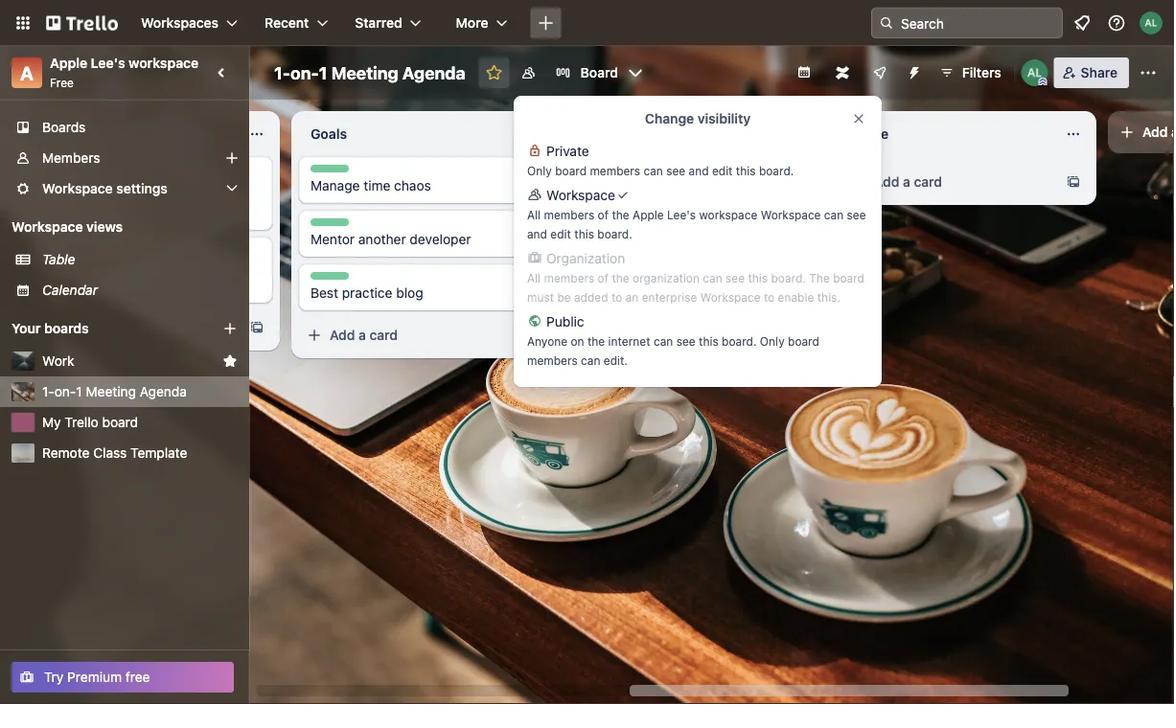 Task type: vqa. For each thing, say whether or not it's contained in the screenshot.
the Made by Trello link at the top left of the page
no



Task type: locate. For each thing, give the bounding box(es) containing it.
board button
[[548, 58, 651, 88]]

color: green, title: "goal" element down mentor at the top of the page
[[311, 272, 349, 287]]

1 vertical spatial and
[[527, 227, 548, 241]]

this inside anyone on the internet can see this board. only board members can edit.
[[699, 335, 719, 348]]

goal inside goal manage time chaos
[[311, 166, 336, 179]]

board up this. on the right top
[[833, 271, 865, 285]]

of for workspace
[[598, 208, 609, 221]]

agenda up my trello board link
[[140, 384, 187, 400]]

all inside all members of the organization can see this board. the board must be added to an enterprise workspace to enable this.
[[527, 271, 541, 285]]

create from template… image
[[249, 320, 265, 336], [522, 328, 537, 343]]

0 vertical spatial on
[[227, 258, 242, 274]]

0 horizontal spatial apple
[[50, 55, 87, 71]]

work
[[42, 353, 74, 369]]

workspace inside all members of the organization can see this board. the board must be added to an enterprise workspace to enable this.
[[701, 291, 761, 304]]

0 vertical spatial goal
[[311, 166, 336, 179]]

workspace for workspace views
[[12, 219, 83, 235]]

goal inside goal best practice blog
[[311, 273, 336, 287]]

2 color: green, title: "goal" element from the top
[[311, 219, 349, 233]]

1 to from the left
[[612, 291, 623, 304]]

0 notifications image
[[1071, 12, 1094, 35]]

Done text field
[[844, 119, 1055, 150]]

2 goal from the top
[[311, 220, 336, 233]]

0 vertical spatial of
[[598, 208, 609, 221]]

0 vertical spatial meeting
[[331, 62, 399, 83]]

can down "change"
[[644, 164, 663, 177]]

a link
[[12, 58, 42, 88]]

only down private at the top
[[527, 164, 552, 177]]

1 horizontal spatial only
[[760, 335, 785, 348]]

1 vertical spatial goal
[[311, 220, 336, 233]]

add a card button down blog
[[299, 320, 514, 351]]

apple lee (applelee29) image right filters
[[1022, 59, 1049, 86]]

0 horizontal spatial workspace
[[129, 55, 199, 71]]

workspace views
[[12, 219, 123, 235]]

anyone on the internet can see this board. only board members can edit.
[[527, 335, 820, 367]]

add a card button down done text field
[[844, 167, 1059, 198]]

can
[[38, 258, 63, 274]]

goal for best
[[311, 273, 336, 287]]

goal for mentor
[[311, 220, 336, 233]]

done
[[855, 126, 889, 142]]

work link
[[42, 352, 215, 371]]

can inside all members of the organization can see this board. the board must be added to an enterprise workspace to enable this.
[[703, 271, 723, 285]]

agenda left star or unstar board icon
[[403, 62, 466, 83]]

board. inside all members of the apple lee's workspace workspace can see and edit this board.
[[598, 227, 633, 241]]

1 vertical spatial color: green, title: "goal" element
[[311, 219, 349, 233]]

0 horizontal spatial on-
[[54, 384, 76, 400]]

1-on-1 meeting agenda down the starred
[[274, 62, 466, 83]]

the up the organization
[[612, 208, 630, 221]]

the up an
[[612, 271, 630, 285]]

Board name text field
[[265, 58, 475, 88]]

lee's down only board members can see and edit this board.
[[667, 208, 696, 221]]

0 vertical spatial color: green, title: "goal" element
[[311, 165, 349, 179]]

can you please give feedback on the report? link
[[38, 257, 261, 295]]

edit
[[712, 164, 733, 177], [551, 227, 571, 241]]

workspace visible image
[[521, 65, 537, 81]]

workspace up all members of the organization can see this board. the board must be added to an enterprise workspace to enable this.
[[699, 208, 758, 221]]

workspace for workspace
[[547, 187, 615, 203]]

apple inside apple lee's workspace free
[[50, 55, 87, 71]]

class
[[93, 445, 127, 461]]

workspaces
[[141, 15, 219, 31]]

0 vertical spatial 1-on-1 meeting agenda
[[274, 62, 466, 83]]

add down the show menu "image"
[[1143, 124, 1168, 140]]

0 horizontal spatial and
[[527, 227, 548, 241]]

your boards with 4 items element
[[12, 317, 194, 340]]

edit.
[[604, 354, 628, 367]]

apple lee (applelee29) image
[[1140, 12, 1163, 35], [1022, 59, 1049, 86]]

color: green, title: "goal" element down goals
[[311, 165, 349, 179]]

time
[[364, 178, 391, 194]]

table
[[42, 252, 75, 268]]

1 vertical spatial edit
[[551, 227, 571, 241]]

see down enterprise
[[677, 335, 696, 348]]

this
[[736, 164, 756, 177], [575, 227, 594, 241], [748, 271, 768, 285], [699, 335, 719, 348]]

add a card
[[602, 174, 670, 190], [874, 174, 943, 190], [330, 327, 398, 343]]

color: green, title: "goal" element down manage
[[311, 219, 349, 233]]

card up all members of the apple lee's workspace workspace can see and edit this board.
[[642, 174, 670, 190]]

edit down visibility
[[712, 164, 733, 177]]

all for organization
[[527, 271, 541, 285]]

try premium free
[[44, 670, 150, 686]]

1 horizontal spatial meeting
[[331, 62, 399, 83]]

lee's inside all members of the apple lee's workspace workspace can see and edit this board.
[[667, 208, 696, 221]]

my trello board
[[42, 415, 138, 431]]

share button
[[1054, 58, 1130, 88]]

confluence icon image
[[836, 66, 849, 80]]

star or unstar board image
[[485, 64, 504, 82]]

training
[[70, 178, 116, 194]]

0 vertical spatial apple lee (applelee29) image
[[1140, 12, 1163, 35]]

edit up the organization
[[551, 227, 571, 241]]

1 vertical spatial only
[[760, 335, 785, 348]]

0 horizontal spatial 1-
[[42, 384, 54, 400]]

goal
[[311, 166, 336, 179], [311, 220, 336, 233], [311, 273, 336, 287]]

1 horizontal spatial to
[[764, 291, 775, 304]]

0 vertical spatial all
[[527, 208, 541, 221]]

private
[[547, 143, 589, 159]]

2 horizontal spatial card
[[914, 174, 943, 190]]

0 horizontal spatial agenda
[[140, 384, 187, 400]]

goal down manage
[[311, 220, 336, 233]]

0 vertical spatial only
[[527, 164, 552, 177]]

0 horizontal spatial on
[[227, 258, 242, 274]]

anyone
[[527, 335, 568, 348]]

open information menu image
[[1107, 13, 1127, 33]]

create from template… image right add board icon
[[249, 320, 265, 336]]

add a card down practice
[[330, 327, 398, 343]]

add
[[1143, 124, 1168, 140], [602, 174, 628, 190], [874, 174, 900, 190], [330, 327, 355, 343]]

meeting
[[331, 62, 399, 83], [86, 384, 136, 400]]

add inside button
[[1143, 124, 1168, 140]]

of up added
[[598, 271, 609, 285]]

card down practice
[[370, 327, 398, 343]]

can right 'organization'
[[703, 271, 723, 285]]

1 horizontal spatial workspace
[[699, 208, 758, 221]]

to
[[612, 291, 623, 304], [764, 291, 775, 304]]

internet
[[608, 335, 651, 348]]

1- down recent on the top of page
[[274, 62, 291, 83]]

workspaces button
[[129, 8, 249, 38]]

workspace right enterprise
[[701, 291, 761, 304]]

give
[[137, 258, 162, 274]]

1 color: green, title: "goal" element from the top
[[311, 165, 349, 179]]

public
[[547, 314, 585, 330]]

2 all from the top
[[527, 271, 541, 285]]

workspace down private at the top
[[547, 187, 615, 203]]

and up the organization
[[527, 227, 548, 241]]

of for organization
[[598, 271, 609, 285]]

workspace up "table"
[[12, 219, 83, 235]]

1 vertical spatial 1-
[[42, 384, 54, 400]]

this left the on the top right of page
[[748, 271, 768, 285]]

workspace navigation collapse icon image
[[209, 59, 236, 86]]

1 horizontal spatial on
[[571, 335, 584, 348]]

2 vertical spatial color: green, title: "goal" element
[[311, 272, 349, 287]]

members
[[590, 164, 641, 177], [544, 208, 595, 221], [544, 271, 595, 285], [527, 354, 578, 367]]

add a card button for goals
[[299, 320, 514, 351]]

0 vertical spatial 1
[[319, 62, 327, 83]]

goal best practice blog
[[311, 273, 423, 301]]

on inside can you please give feedback on the report?
[[227, 258, 242, 274]]

workspace inside popup button
[[42, 181, 113, 197]]

add down best
[[330, 327, 355, 343]]

the inside all members of the organization can see this board. the board must be added to an enterprise workspace to enable this.
[[612, 271, 630, 285]]

free
[[126, 670, 150, 686]]

lee's
[[91, 55, 125, 71], [667, 208, 696, 221]]

1 vertical spatial workspace
[[699, 208, 758, 221]]

meeting down the starred
[[331, 62, 399, 83]]

all members of the apple lee's workspace workspace can see and edit this board.
[[527, 208, 866, 241]]

this.
[[818, 291, 841, 304]]

add a card down done
[[874, 174, 943, 190]]

all inside all members of the apple lee's workspace workspace can see and edit this board.
[[527, 208, 541, 221]]

3 color: green, title: "goal" element from the top
[[311, 272, 349, 287]]

0 horizontal spatial lee's
[[91, 55, 125, 71]]

automation image
[[899, 58, 926, 84]]

1 vertical spatial meeting
[[86, 384, 136, 400]]

1
[[319, 62, 327, 83], [76, 384, 82, 400]]

manage time chaos link
[[311, 176, 533, 196]]

1 vertical spatial 1
[[76, 384, 82, 400]]

workspace settings
[[42, 181, 168, 197]]

close popover image
[[851, 111, 867, 127]]

1-on-1 meeting agenda down work link
[[42, 384, 187, 400]]

of
[[598, 208, 609, 221], [598, 271, 609, 285]]

1- up my
[[42, 384, 54, 400]]

can up the on the top right of page
[[824, 208, 844, 221]]

1 horizontal spatial card
[[642, 174, 670, 190]]

see down done
[[847, 208, 866, 221]]

1 horizontal spatial lee's
[[667, 208, 696, 221]]

boards
[[44, 321, 89, 337]]

a
[[1172, 124, 1175, 140], [631, 174, 638, 190], [903, 174, 911, 190], [359, 327, 366, 343]]

manage
[[311, 178, 360, 194]]

you
[[66, 258, 89, 274]]

1 horizontal spatial agenda
[[403, 62, 466, 83]]

lee's down the back to home image
[[91, 55, 125, 71]]

1 horizontal spatial on-
[[291, 62, 319, 83]]

0 vertical spatial agenda
[[403, 62, 466, 83]]

add a button
[[1108, 111, 1175, 153]]

1 inside 1-on-1 meeting agenda link
[[76, 384, 82, 400]]

0 vertical spatial and
[[689, 164, 709, 177]]

apple
[[50, 55, 87, 71], [633, 208, 664, 221]]

2 vertical spatial goal
[[311, 273, 336, 287]]

only down enable
[[760, 335, 785, 348]]

card
[[642, 174, 670, 190], [914, 174, 943, 190], [370, 327, 398, 343]]

1 horizontal spatial add a card button
[[571, 167, 786, 198]]

0 vertical spatial apple
[[50, 55, 87, 71]]

1 horizontal spatial 1-
[[274, 62, 291, 83]]

2 horizontal spatial add a card
[[874, 174, 943, 190]]

0 horizontal spatial edit
[[551, 227, 571, 241]]

enterprise
[[642, 291, 697, 304]]

1 vertical spatial 1-on-1 meeting agenda
[[42, 384, 187, 400]]

1 up trello
[[76, 384, 82, 400]]

goal inside goal mentor another developer
[[311, 220, 336, 233]]

the
[[612, 208, 630, 221], [612, 271, 630, 285], [38, 278, 58, 293], [588, 335, 605, 348]]

and
[[689, 164, 709, 177], [527, 227, 548, 241]]

workspace down members at top
[[42, 181, 113, 197]]

1 horizontal spatial 1
[[319, 62, 327, 83]]

1 horizontal spatial apple
[[633, 208, 664, 221]]

the up edit.
[[588, 335, 605, 348]]

Search field
[[895, 9, 1062, 37]]

color: green, title: "goal" element
[[311, 165, 349, 179], [311, 219, 349, 233], [311, 272, 349, 287]]

color: green, title: "goal" element for best
[[311, 272, 349, 287]]

1 vertical spatial apple
[[633, 208, 664, 221]]

3 goal from the top
[[311, 273, 336, 287]]

workspace down the workspaces
[[129, 55, 199, 71]]

board up remote class template at bottom
[[102, 415, 138, 431]]

the inside all members of the apple lee's workspace workspace can see and edit this board.
[[612, 208, 630, 221]]

0 horizontal spatial 1
[[76, 384, 82, 400]]

1 vertical spatial all
[[527, 271, 541, 285]]

0 vertical spatial on-
[[291, 62, 319, 83]]

to left enable
[[764, 291, 775, 304]]

on inside anyone on the internet can see this board. only board members can edit.
[[571, 335, 584, 348]]

new training program link
[[38, 176, 261, 196]]

this down visibility
[[736, 164, 756, 177]]

apple up free on the top left of page
[[50, 55, 87, 71]]

the down can
[[38, 278, 58, 293]]

add a card down "change"
[[602, 174, 670, 190]]

1 horizontal spatial 1-on-1 meeting agenda
[[274, 62, 466, 83]]

board down enable
[[788, 335, 820, 348]]

can right internet
[[654, 335, 673, 348]]

on
[[227, 258, 242, 274], [571, 335, 584, 348]]

1 all from the top
[[527, 208, 541, 221]]

add a card button up all members of the apple lee's workspace workspace can see and edit this board.
[[571, 167, 786, 198]]

1 horizontal spatial edit
[[712, 164, 733, 177]]

edit inside all members of the apple lee's workspace workspace can see and edit this board.
[[551, 227, 571, 241]]

of up the organization
[[598, 208, 609, 221]]

meeting down work link
[[86, 384, 136, 400]]

add up the organization
[[602, 174, 628, 190]]

apple lee (applelee29) image right open information menu image
[[1140, 12, 1163, 35]]

workspace
[[42, 181, 113, 197], [547, 187, 615, 203], [761, 208, 821, 221], [12, 219, 83, 235], [701, 291, 761, 304]]

on- down 'work'
[[54, 384, 76, 400]]

color: green, title: "goal" element for mentor
[[311, 219, 349, 233]]

1 vertical spatial of
[[598, 271, 609, 285]]

this up the organization
[[575, 227, 594, 241]]

1 vertical spatial on
[[571, 335, 584, 348]]

1 down recent dropdown button
[[319, 62, 327, 83]]

create from template… image left public
[[522, 328, 537, 343]]

card down done text field
[[914, 174, 943, 190]]

1-on-1 meeting agenda
[[274, 62, 466, 83], [42, 384, 187, 400]]

to left an
[[612, 291, 623, 304]]

board inside anyone on the internet can see this board. only board members can edit.
[[788, 335, 820, 348]]

board
[[555, 164, 587, 177], [833, 271, 865, 285], [788, 335, 820, 348], [102, 415, 138, 431]]

goal down goals
[[311, 166, 336, 179]]

of inside all members of the apple lee's workspace workspace can see and edit this board.
[[598, 208, 609, 221]]

1 vertical spatial agenda
[[140, 384, 187, 400]]

apple down only board members can see and edit this board.
[[633, 208, 664, 221]]

see inside all members of the apple lee's workspace workspace can see and edit this board.
[[847, 208, 866, 221]]

boards link
[[0, 112, 249, 143]]

0 horizontal spatial 1-on-1 meeting agenda
[[42, 384, 187, 400]]

0 vertical spatial 1-
[[274, 62, 291, 83]]

add down done
[[874, 174, 900, 190]]

members inside anyone on the internet can see this board. only board members can edit.
[[527, 354, 578, 367]]

1 vertical spatial lee's
[[667, 208, 696, 221]]

2 horizontal spatial add a card button
[[844, 167, 1059, 198]]

this down all members of the organization can see this board. the board must be added to an enterprise workspace to enable this.
[[699, 335, 719, 348]]

organization
[[547, 251, 625, 267]]

the
[[809, 271, 830, 285]]

1-
[[274, 62, 291, 83], [42, 384, 54, 400]]

1 goal from the top
[[311, 166, 336, 179]]

agenda
[[403, 62, 466, 83], [140, 384, 187, 400]]

board. inside all members of the organization can see this board. the board must be added to an enterprise workspace to enable this.
[[771, 271, 806, 285]]

on down public
[[571, 335, 584, 348]]

0 vertical spatial workspace
[[129, 55, 199, 71]]

on right feedback on the top left of the page
[[227, 258, 242, 274]]

0 horizontal spatial add a card button
[[299, 320, 514, 351]]

1-on-1 meeting agenda inside 1-on-1 meeting agenda text field
[[274, 62, 466, 83]]

only
[[527, 164, 552, 177], [760, 335, 785, 348]]

0 horizontal spatial apple lee (applelee29) image
[[1022, 59, 1049, 86]]

0 horizontal spatial only
[[527, 164, 552, 177]]

workspace
[[129, 55, 199, 71], [699, 208, 758, 221]]

0 horizontal spatial card
[[370, 327, 398, 343]]

2 of from the top
[[598, 271, 609, 285]]

goal down mentor at the top of the page
[[311, 273, 336, 287]]

1 of from the top
[[598, 208, 609, 221]]

an
[[626, 291, 639, 304]]

see down all members of the apple lee's workspace workspace can see and edit this board.
[[726, 271, 745, 285]]

filters
[[962, 65, 1002, 81]]

of inside all members of the organization can see this board. the board must be added to an enterprise workspace to enable this.
[[598, 271, 609, 285]]

board inside all members of the organization can see this board. the board must be added to an enterprise workspace to enable this.
[[833, 271, 865, 285]]

0 horizontal spatial to
[[612, 291, 623, 304]]

0 vertical spatial lee's
[[91, 55, 125, 71]]

workspace up the on the top right of page
[[761, 208, 821, 221]]

can you please give feedback on the report?
[[38, 258, 242, 293]]

and down change visibility at the right of the page
[[689, 164, 709, 177]]

can
[[644, 164, 663, 177], [824, 208, 844, 221], [703, 271, 723, 285], [654, 335, 673, 348], [581, 354, 601, 367]]

switch to… image
[[13, 13, 33, 33]]

goal mentor another developer
[[311, 220, 471, 247]]

on- down recent dropdown button
[[291, 62, 319, 83]]



Task type: describe. For each thing, give the bounding box(es) containing it.
1 horizontal spatial apple lee (applelee29) image
[[1140, 12, 1163, 35]]

try
[[44, 670, 64, 686]]

enable
[[778, 291, 814, 304]]

template
[[130, 445, 187, 461]]

developer
[[410, 232, 471, 247]]

lee's inside apple lee's workspace free
[[91, 55, 125, 71]]

on- inside text field
[[291, 62, 319, 83]]

new training program
[[38, 178, 172, 194]]

see inside anyone on the internet can see this board. only board members can edit.
[[677, 335, 696, 348]]

0 horizontal spatial meeting
[[86, 384, 136, 400]]

show menu image
[[1139, 63, 1158, 82]]

the inside can you please give feedback on the report?
[[38, 278, 58, 293]]

see down "change"
[[667, 164, 686, 177]]

calendar link
[[42, 281, 238, 300]]

new
[[38, 178, 66, 194]]

goals
[[311, 126, 347, 142]]

1 horizontal spatial and
[[689, 164, 709, 177]]

remote class template
[[42, 445, 187, 461]]

1 vertical spatial apple lee (applelee29) image
[[1022, 59, 1049, 86]]

this inside all members of the apple lee's workspace workspace can see and edit this board.
[[575, 227, 594, 241]]

board. inside anyone on the internet can see this board. only board members can edit.
[[722, 335, 757, 348]]

views
[[86, 219, 123, 235]]

can left edit.
[[581, 354, 601, 367]]

this inside all members of the organization can see this board. the board must be added to an enterprise workspace to enable this.
[[748, 271, 768, 285]]

your boards
[[12, 321, 89, 337]]

members inside all members of the organization can see this board. the board must be added to an enterprise workspace to enable this.
[[544, 271, 595, 285]]

try premium free button
[[12, 663, 234, 693]]

recent button
[[253, 8, 340, 38]]

be
[[557, 291, 571, 304]]

create from template… image
[[1066, 175, 1082, 190]]

members link
[[0, 143, 249, 174]]

share
[[1081, 65, 1118, 81]]

starred button
[[344, 8, 433, 38]]

can inside all members of the apple lee's workspace workspace can see and edit this board.
[[824, 208, 844, 221]]

please
[[92, 258, 133, 274]]

board
[[581, 65, 618, 81]]

mentor
[[311, 232, 355, 247]]

best
[[311, 285, 338, 301]]

see inside all members of the organization can see this board. the board must be added to an enterprise workspace to enable this.
[[726, 271, 745, 285]]

and inside all members of the apple lee's workspace workspace can see and edit this board.
[[527, 227, 548, 241]]

feedback
[[166, 258, 223, 274]]

1 horizontal spatial add a card
[[602, 174, 670, 190]]

remote
[[42, 445, 90, 461]]

add a
[[1143, 124, 1175, 140]]

all members of the organization can see this board. the board must be added to an enterprise workspace to enable this.
[[527, 271, 865, 304]]

workspace inside apple lee's workspace free
[[129, 55, 199, 71]]

0 horizontal spatial create from template… image
[[249, 320, 265, 336]]

table link
[[42, 250, 238, 269]]

1 inside 1-on-1 meeting agenda text field
[[319, 62, 327, 83]]

added
[[574, 291, 608, 304]]

search image
[[879, 15, 895, 31]]

calendar power-up image
[[797, 64, 812, 80]]

settings
[[116, 181, 168, 197]]

1- inside text field
[[274, 62, 291, 83]]

0 horizontal spatial add a card
[[330, 327, 398, 343]]

more button
[[445, 8, 519, 38]]

starred icon image
[[222, 354, 238, 369]]

agenda inside text field
[[403, 62, 466, 83]]

board down private at the top
[[555, 164, 587, 177]]

change
[[645, 111, 694, 127]]

workspace inside all members of the apple lee's workspace workspace can see and edit this board.
[[699, 208, 758, 221]]

best practice blog link
[[311, 284, 533, 303]]

Goals text field
[[299, 119, 510, 150]]

workspace settings button
[[0, 174, 249, 204]]

boards
[[42, 119, 86, 135]]

workspace for workspace settings
[[42, 181, 113, 197]]

meeting inside text field
[[331, 62, 399, 83]]

my trello board link
[[42, 413, 238, 432]]

premium
[[67, 670, 122, 686]]

filters button
[[934, 58, 1007, 88]]

1 horizontal spatial create from template… image
[[522, 328, 537, 343]]

0 vertical spatial edit
[[712, 164, 733, 177]]

2 to from the left
[[764, 291, 775, 304]]

trello
[[65, 415, 99, 431]]

report?
[[62, 278, 107, 293]]

my
[[42, 415, 61, 431]]

a inside button
[[1172, 124, 1175, 140]]

apple lee's workspace link
[[50, 55, 199, 71]]

power ups image
[[872, 65, 888, 81]]

apple inside all members of the apple lee's workspace workspace can see and edit this board.
[[633, 208, 664, 221]]

another
[[358, 232, 406, 247]]

must
[[527, 291, 554, 304]]

starred
[[355, 15, 402, 31]]

create board or workspace image
[[536, 13, 556, 33]]

visibility
[[698, 111, 751, 127]]

only board members can see and edit this board.
[[527, 164, 794, 177]]

back to home image
[[46, 8, 118, 38]]

workspace inside all members of the apple lee's workspace workspace can see and edit this board.
[[761, 208, 821, 221]]

add board image
[[222, 321, 238, 337]]

color: green, title: "goal" element for manage
[[311, 165, 349, 179]]

add a card button for done
[[844, 167, 1059, 198]]

blog
[[396, 285, 423, 301]]

change visibility
[[645, 111, 751, 127]]

only inside anyone on the internet can see this board. only board members can edit.
[[760, 335, 785, 348]]

primary element
[[0, 0, 1175, 46]]

apple lee's workspace free
[[50, 55, 199, 89]]

mentor another developer link
[[311, 230, 533, 249]]

all for workspace
[[527, 208, 541, 221]]

this member is an admin of this board. image
[[1039, 78, 1048, 86]]

calendar
[[42, 282, 98, 298]]

practice
[[342, 285, 393, 301]]

the inside anyone on the internet can see this board. only board members can edit.
[[588, 335, 605, 348]]

organization
[[633, 271, 700, 285]]

1-on-1 meeting agenda link
[[42, 383, 238, 402]]

goal for manage
[[311, 166, 336, 179]]

chaos
[[394, 178, 431, 194]]

a
[[20, 61, 34, 84]]

members inside all members of the apple lee's workspace workspace can see and edit this board.
[[544, 208, 595, 221]]

your
[[12, 321, 41, 337]]

more
[[456, 15, 489, 31]]

remote class template link
[[42, 444, 238, 463]]

recent
[[265, 15, 309, 31]]

goal manage time chaos
[[311, 166, 431, 194]]

1-on-1 meeting agenda inside 1-on-1 meeting agenda link
[[42, 384, 187, 400]]

1 vertical spatial on-
[[54, 384, 76, 400]]



